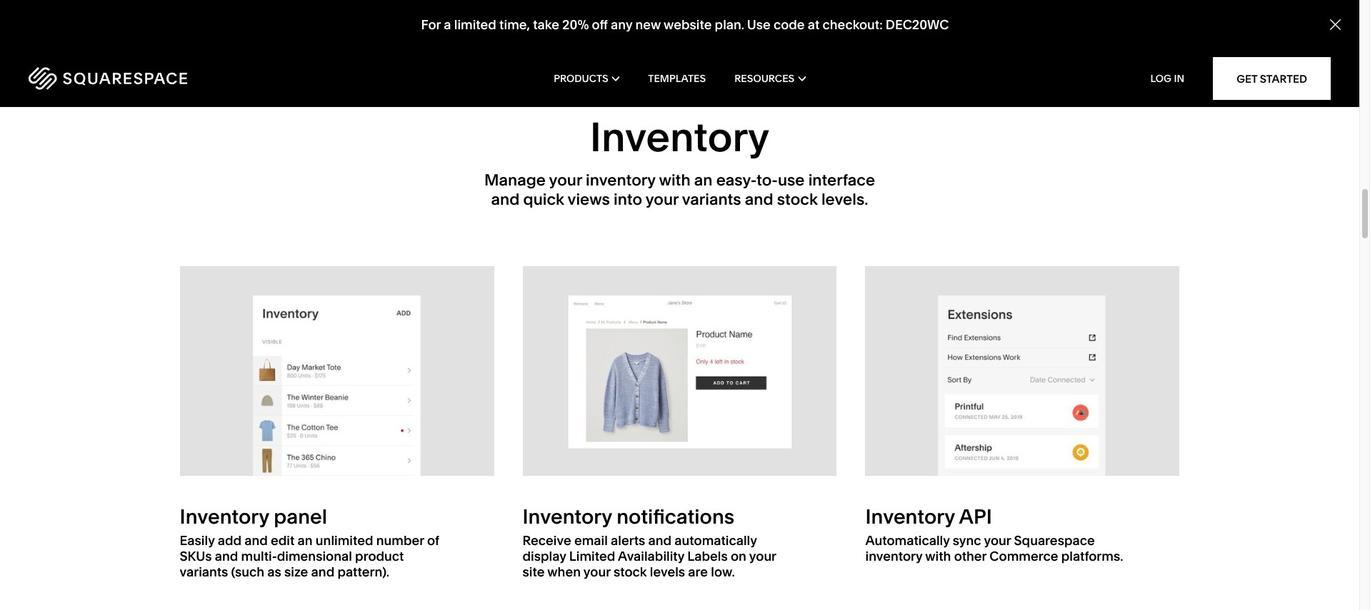 Task type: locate. For each thing, give the bounding box(es) containing it.
inventory up manage your inventory with an easy-to-use interface and quick views into your variants and stock levels.
[[590, 113, 770, 162]]

api
[[959, 505, 992, 529]]

levels.
[[822, 190, 868, 209]]

site
[[523, 564, 545, 580]]

code
[[774, 17, 805, 33]]

your
[[549, 171, 582, 190], [646, 190, 679, 209], [984, 533, 1011, 550], [749, 549, 776, 565], [584, 564, 611, 580]]

1 vertical spatial an
[[298, 533, 313, 550]]

0 vertical spatial an
[[694, 171, 713, 190]]

templates link
[[648, 50, 706, 107]]

1 vertical spatial stock
[[614, 564, 647, 580]]

take
[[533, 17, 559, 33]]

an inside inventory panel easily add and edit an unlimited number of skus and multi-dimensional product variants (such as size and pattern).
[[298, 533, 313, 550]]

1 horizontal spatial with
[[925, 549, 951, 565]]

0 vertical spatial with
[[659, 171, 691, 190]]

stock down alerts in the left bottom of the page
[[614, 564, 647, 580]]

views
[[568, 190, 610, 209]]

inventory
[[586, 171, 656, 190], [866, 549, 923, 565]]

your right into
[[646, 190, 679, 209]]

1 vertical spatial variants
[[180, 564, 228, 580]]

with right into
[[659, 171, 691, 190]]

limited
[[569, 549, 615, 565]]

with inside manage your inventory with an easy-to-use interface and quick views into your variants and stock levels.
[[659, 171, 691, 190]]

inventory
[[590, 113, 770, 162], [180, 505, 269, 529], [523, 505, 612, 529], [866, 505, 955, 529]]

and
[[491, 190, 520, 209], [745, 190, 773, 209], [244, 533, 268, 550], [648, 533, 672, 550], [215, 549, 238, 565], [311, 564, 334, 580]]

an right edit
[[298, 533, 313, 550]]

for
[[421, 17, 441, 33]]

squarespace
[[1014, 533, 1095, 550]]

use
[[778, 171, 805, 190]]

number
[[376, 533, 424, 550]]

stock
[[777, 190, 818, 209], [614, 564, 647, 580]]

skus
[[180, 549, 212, 565]]

inventory up receive
[[523, 505, 612, 529]]

alerts
[[611, 533, 645, 550]]

website
[[664, 17, 712, 33]]

inventory panel easily add and edit an unlimited number of skus and multi-dimensional product variants (such as size and pattern).
[[180, 505, 439, 580]]

squarespace logo link
[[29, 67, 289, 90]]

variants inside inventory panel easily add and edit an unlimited number of skus and multi-dimensional product variants (such as size and pattern).
[[180, 564, 228, 580]]

(such
[[231, 564, 264, 580]]

inventory inside the inventory notifications receive email alerts and automatically display limited availability labels on your site when your stock levels are low.
[[523, 505, 612, 529]]

quick
[[523, 190, 564, 209]]

0 vertical spatial stock
[[777, 190, 818, 209]]

resources
[[735, 72, 795, 85]]

inventory inside manage your inventory with an easy-to-use interface and quick views into your variants and stock levels.
[[586, 171, 656, 190]]

get started
[[1237, 72, 1307, 85]]

size
[[284, 564, 308, 580]]

stock inside manage your inventory with an easy-to-use interface and quick views into your variants and stock levels.
[[777, 190, 818, 209]]

with left other
[[925, 549, 951, 565]]

0 vertical spatial variants
[[682, 190, 741, 209]]

stock left "levels."
[[777, 190, 818, 209]]

inventory for inventory panel easily add and edit an unlimited number of skus and multi-dimensional product variants (such as size and pattern).
[[180, 505, 269, 529]]

dec20wc
[[886, 17, 949, 33]]

inventory up automatically
[[866, 505, 955, 529]]

automatically
[[866, 533, 950, 550]]

and down "notifications"
[[648, 533, 672, 550]]

variants
[[682, 190, 741, 209], [180, 564, 228, 580]]

0 vertical spatial inventory
[[586, 171, 656, 190]]

1 horizontal spatial variants
[[682, 190, 741, 209]]

get
[[1237, 72, 1258, 85]]

0 horizontal spatial variants
[[180, 564, 228, 580]]

stock for notifications
[[614, 564, 647, 580]]

0 horizontal spatial inventory
[[586, 171, 656, 190]]

automatically
[[675, 533, 757, 550]]

inventory inside inventory panel easily add and edit an unlimited number of skus and multi-dimensional product variants (such as size and pattern).
[[180, 505, 269, 529]]

your right sync
[[984, 533, 1011, 550]]

platforms.
[[1061, 549, 1123, 565]]

stock inside the inventory notifications receive email alerts and automatically display limited availability labels on your site when your stock levels are low.
[[614, 564, 647, 580]]

1 horizontal spatial an
[[694, 171, 713, 190]]

1 horizontal spatial inventory
[[866, 549, 923, 565]]

commerce
[[990, 549, 1058, 565]]

0 horizontal spatial with
[[659, 171, 691, 190]]

of
[[427, 533, 439, 550]]

other
[[954, 549, 987, 565]]

low.
[[711, 564, 735, 580]]

an
[[694, 171, 713, 190], [298, 533, 313, 550]]

inventory api example image
[[866, 266, 1180, 476]]

inventory notifications example image
[[523, 266, 837, 476]]

0 horizontal spatial stock
[[614, 564, 647, 580]]

your inside inventory api automatically sync your squarespace inventory with other commerce platforms.
[[984, 533, 1011, 550]]

get started link
[[1213, 57, 1331, 100]]

manage
[[484, 171, 546, 190]]

templates
[[648, 72, 706, 85]]

inventory for inventory notifications receive email alerts and automatically display limited availability labels on your site when your stock levels are low.
[[523, 505, 612, 529]]

1 vertical spatial with
[[925, 549, 951, 565]]

inventory up add
[[180, 505, 269, 529]]

with
[[659, 171, 691, 190], [925, 549, 951, 565]]

resources button
[[735, 50, 806, 107]]

inventory inside inventory api automatically sync your squarespace inventory with other commerce platforms.
[[866, 505, 955, 529]]

when
[[547, 564, 581, 580]]

time,
[[499, 17, 530, 33]]

started
[[1260, 72, 1307, 85]]

1 horizontal spatial stock
[[777, 190, 818, 209]]

variants left to-
[[682, 190, 741, 209]]

inventory inside inventory api automatically sync your squarespace inventory with other commerce platforms.
[[866, 549, 923, 565]]

1 vertical spatial inventory
[[866, 549, 923, 565]]

log             in link
[[1151, 72, 1185, 85]]

manage your inventory with an easy-to-use interface and quick views into your variants and stock levels.
[[484, 171, 875, 209]]

your down 'email'
[[584, 564, 611, 580]]

variants down easily at the bottom of the page
[[180, 564, 228, 580]]

0 horizontal spatial an
[[298, 533, 313, 550]]

an left easy-
[[694, 171, 713, 190]]



Task type: vqa. For each thing, say whether or not it's contained in the screenshot.
'Inventory' related to Inventory
yes



Task type: describe. For each thing, give the bounding box(es) containing it.
at
[[808, 17, 820, 33]]

labels
[[687, 549, 728, 565]]

multi-
[[241, 549, 277, 565]]

availability
[[618, 549, 684, 565]]

on
[[731, 549, 747, 565]]

for a limited time, take 20% off any new website plan. use code at checkout: dec20wc
[[421, 17, 949, 33]]

inventory panel example image
[[180, 266, 494, 476]]

an inside manage your inventory with an easy-to-use interface and quick views into your variants and stock levels.
[[694, 171, 713, 190]]

stock for your
[[777, 190, 818, 209]]

dimensional
[[277, 549, 352, 565]]

products
[[554, 72, 608, 85]]

levels
[[650, 564, 685, 580]]

unlimited
[[316, 533, 373, 550]]

inventory notifications receive email alerts and automatically display limited availability labels on your site when your stock levels are low.
[[523, 505, 776, 580]]

sync
[[953, 533, 981, 550]]

log             in
[[1151, 72, 1185, 85]]

products button
[[554, 50, 620, 107]]

and left quick
[[491, 190, 520, 209]]

pattern).
[[337, 564, 389, 580]]

inventory api automatically sync your squarespace inventory with other commerce platforms.
[[866, 505, 1123, 565]]

plan.
[[715, 17, 745, 33]]

a
[[444, 17, 451, 33]]

and right add
[[244, 533, 268, 550]]

interface
[[808, 171, 875, 190]]

and left use at the top of page
[[745, 190, 773, 209]]

new
[[635, 17, 661, 33]]

and inside the inventory notifications receive email alerts and automatically display limited availability labels on your site when your stock levels are low.
[[648, 533, 672, 550]]

into
[[614, 190, 642, 209]]

inventory for inventory api automatically sync your squarespace inventory with other commerce platforms.
[[866, 505, 955, 529]]

off
[[592, 17, 608, 33]]

to-
[[757, 171, 778, 190]]

product
[[355, 549, 404, 565]]

use
[[747, 17, 771, 33]]

limited
[[454, 17, 496, 33]]

inventory for inventory
[[590, 113, 770, 162]]

edit
[[271, 533, 295, 550]]

checkout:
[[823, 17, 883, 33]]

notifications
[[617, 505, 735, 529]]

panel
[[274, 505, 327, 529]]

receive
[[523, 533, 571, 550]]

in
[[1174, 72, 1185, 85]]

easy-
[[716, 171, 757, 190]]

log
[[1151, 72, 1172, 85]]

20%
[[562, 17, 589, 33]]

your right the on
[[749, 549, 776, 565]]

any
[[611, 17, 633, 33]]

squarespace logo image
[[29, 67, 187, 90]]

display
[[523, 549, 566, 565]]

email
[[574, 533, 608, 550]]

are
[[688, 564, 708, 580]]

as
[[267, 564, 281, 580]]

easily
[[180, 533, 215, 550]]

with inside inventory api automatically sync your squarespace inventory with other commerce platforms.
[[925, 549, 951, 565]]

variants inside manage your inventory with an easy-to-use interface and quick views into your variants and stock levels.
[[682, 190, 741, 209]]

your right manage
[[549, 171, 582, 190]]

and right the skus
[[215, 549, 238, 565]]

add
[[218, 533, 241, 550]]

and right size
[[311, 564, 334, 580]]



